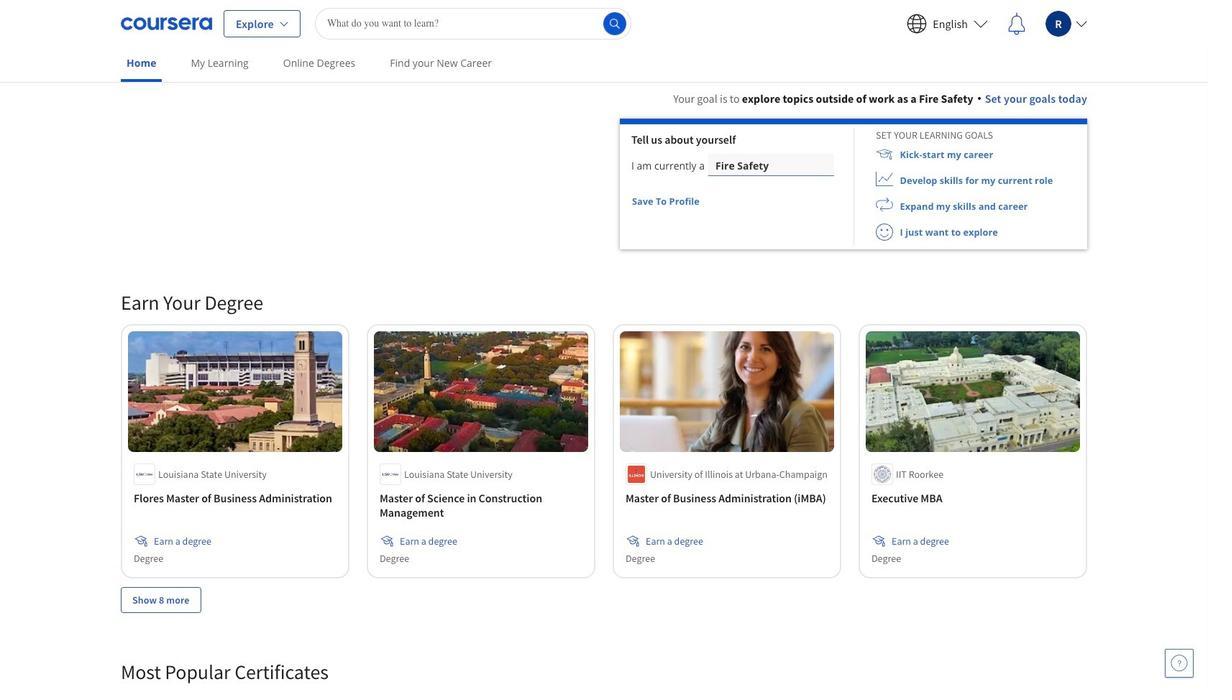 Task type: describe. For each thing, give the bounding box(es) containing it.
help center image
[[1171, 655, 1188, 673]]

earn your degree collection element
[[112, 267, 1096, 636]]

coursera image
[[121, 12, 212, 35]]

What do you want to learn? text field
[[315, 8, 632, 39]]



Task type: locate. For each thing, give the bounding box(es) containing it.
status
[[701, 201, 708, 204]]

main content
[[0, 73, 1209, 693]]

None search field
[[315, 8, 632, 39]]



Task type: vqa. For each thing, say whether or not it's contained in the screenshot.
techniques
no



